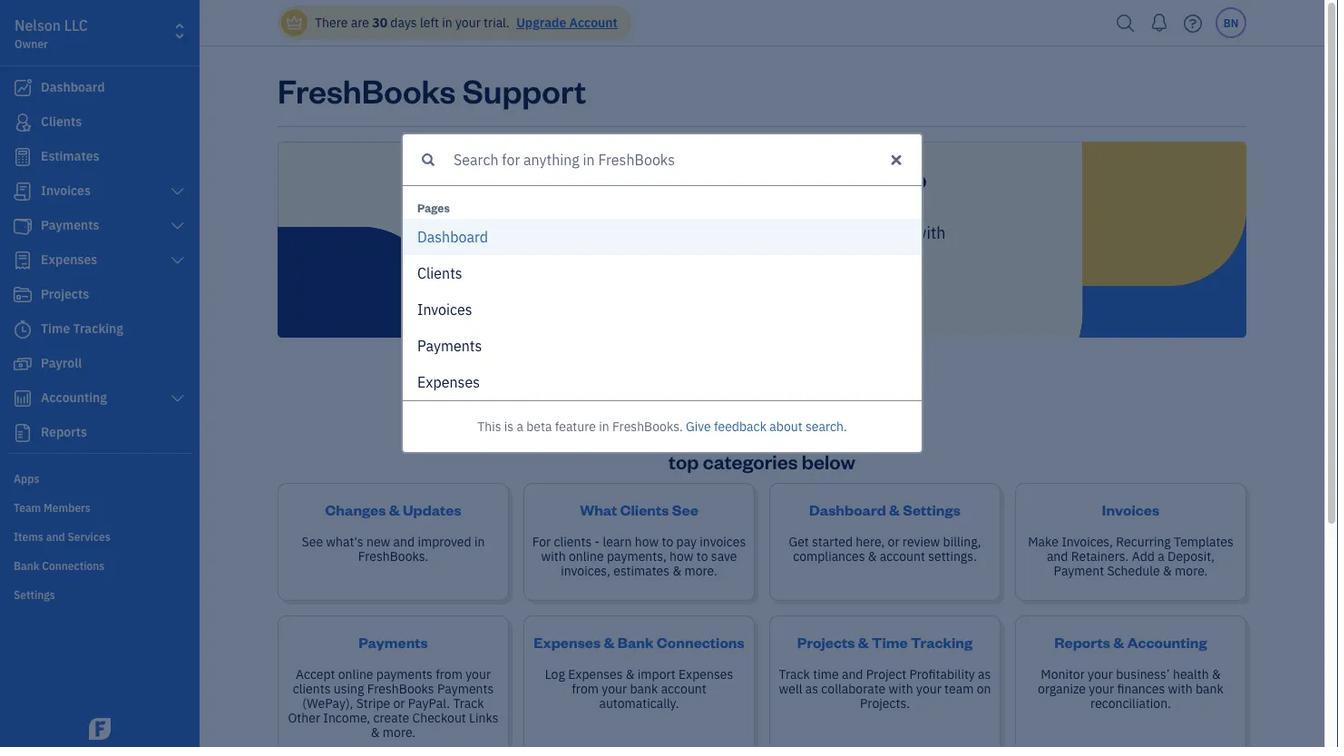 Task type: vqa. For each thing, say whether or not it's contained in the screenshot.
the top CARETDOWN image
no



Task type: describe. For each thing, give the bounding box(es) containing it.
freshbooks inside accept online payments from your clients using freshbooks payments (wepay), stripe or paypal. track other income, create checkout links & more.
[[367, 680, 434, 697]]

schedule
[[1108, 562, 1161, 579]]

see inside see what's new and improved in freshbooks.
[[302, 533, 323, 550]]

help
[[783, 163, 848, 207]]

dashboard
[[810, 499, 887, 519]]

settings image
[[14, 586, 194, 601]]

there are 30 days left in your trial. upgrade account
[[315, 14, 618, 31]]

create
[[373, 709, 410, 726]]

and inside make invoices, recurring templates and retainers. add a deposit, payment schedule & more.
[[1047, 548, 1069, 565]]

n right m at the left of the page
[[462, 336, 470, 355]]

& left bank at the bottom left
[[604, 632, 615, 651]]

or inside accept online payments from your clients using freshbooks payments (wepay), stripe or paypal. track other income, create checkout links & more.
[[394, 695, 405, 712]]

how can we help you?
[[597, 163, 928, 207]]

expenses up log
[[534, 632, 601, 651]]

other
[[288, 709, 320, 726]]

left
[[420, 14, 439, 31]]

client image
[[12, 113, 34, 132]]

links
[[469, 709, 499, 726]]

d
[[480, 227, 488, 246]]

feature
[[555, 418, 596, 435]]

h
[[442, 227, 450, 246]]

m
[[441, 336, 454, 355]]

changes
[[325, 499, 386, 519]]

& right "reports"
[[1114, 632, 1125, 651]]

with for how can we help you?
[[915, 221, 946, 243]]

pay
[[677, 533, 697, 550]]

account
[[570, 14, 618, 31]]

30
[[372, 14, 388, 31]]

online inside for clients - learn how to pay invoices with online payments, how to save invoices, estimates & more.
[[569, 548, 604, 565]]

chevron large down image for chart icon
[[169, 391, 186, 406]]

expenses down connections on the bottom of page
[[679, 666, 734, 683]]

0 horizontal spatial to
[[662, 533, 674, 550]]

our
[[667, 419, 697, 445]]

payments
[[377, 666, 433, 683]]

estimates
[[614, 562, 670, 579]]

learn
[[603, 533, 632, 550]]

help centre link
[[701, 419, 810, 445]]

0 horizontal spatial payments
[[359, 632, 428, 651]]

0 horizontal spatial how
[[635, 533, 659, 550]]

e right y
[[454, 336, 462, 355]]

e x p e n s e s
[[418, 373, 480, 392]]

freshbooks image
[[85, 718, 114, 740]]

& inside log expenses & import expenses from your bank account automatically.
[[626, 666, 635, 683]]

0 vertical spatial support
[[463, 68, 587, 111]]

new
[[367, 533, 391, 550]]

& inside the get started here, or review billing, compliances & account settings.
[[869, 548, 877, 565]]

pages
[[418, 200, 450, 215]]

Search for anything in FreshBooks text field
[[403, 134, 879, 185]]

more. inside for clients - learn how to pay invoices with online payments, how to save invoices, estimates & more.
[[685, 562, 718, 579]]

paypal.
[[408, 695, 450, 712]]

e right x
[[442, 373, 450, 392]]

see what's new and improved in freshbooks.
[[302, 533, 485, 565]]

recurring
[[1117, 533, 1172, 550]]

expenses right log
[[568, 666, 623, 683]]

this
[[478, 418, 502, 435]]

retainers.
[[1072, 548, 1130, 565]]

started
[[812, 533, 853, 550]]

& left 'settings'
[[890, 499, 900, 519]]

freshbooks. for improved
[[358, 548, 429, 565]]

with for reports & accounting
[[1169, 680, 1193, 697]]

to inside ask a question and receive an instant answer, with option to contact support
[[720, 243, 735, 265]]

health
[[1174, 666, 1210, 683]]

chart image
[[12, 389, 34, 408]]

n left c
[[423, 300, 432, 319]]

or inside the get started here, or review billing, compliances & account settings.
[[888, 533, 900, 550]]

crown image
[[285, 13, 304, 32]]

centre
[[747, 419, 810, 445]]

with for what clients see
[[541, 548, 566, 565]]

monitor your business' health & organize your finances with bank reconciliation.
[[1039, 666, 1224, 712]]

bank connections image
[[14, 557, 194, 572]]

invoice image
[[12, 182, 34, 201]]

0 horizontal spatial o
[[439, 300, 447, 319]]

updates
[[403, 499, 462, 519]]

0 horizontal spatial as
[[806, 680, 819, 697]]

a left h
[[427, 227, 435, 246]]

automatically.
[[599, 695, 680, 712]]

apps image
[[14, 470, 194, 485]]

track time and project profitability as well as collaborate with your team on projects.
[[779, 666, 992, 712]]

checkout
[[413, 709, 466, 726]]

give
[[686, 418, 711, 435]]

c
[[450, 300, 458, 319]]

is
[[505, 418, 514, 435]]

connections
[[657, 632, 745, 651]]

e right l
[[434, 264, 442, 283]]

what clients see
[[580, 499, 699, 519]]

profitability
[[910, 666, 976, 683]]

receive
[[721, 221, 774, 243]]

top
[[669, 448, 699, 474]]

categories
[[703, 448, 798, 474]]

1 horizontal spatial how
[[670, 548, 694, 565]]

online inside accept online payments from your clients using freshbooks payments (wepay), stripe or paypal. track other income, create checkout links & more.
[[338, 666, 374, 683]]

well
[[779, 680, 803, 697]]

team
[[945, 680, 974, 697]]

1 horizontal spatial o
[[459, 227, 467, 246]]

here,
[[856, 533, 885, 550]]

nelson llc owner
[[15, 16, 88, 51]]

templates
[[1175, 533, 1234, 550]]

from inside accept online payments from your clients using freshbooks payments (wepay), stripe or paypal. track other income, create checkout links & more.
[[436, 666, 463, 683]]

x
[[426, 373, 433, 392]]

your left the 'finances'
[[1090, 680, 1115, 697]]

changes & updates
[[325, 499, 462, 519]]

browse
[[837, 419, 903, 445]]

your inside accept online payments from your clients using freshbooks payments (wepay), stripe or paypal. track other income, create checkout links & more.
[[466, 666, 491, 683]]

e right v
[[458, 300, 466, 319]]

report image
[[12, 424, 34, 442]]

payments inside accept online payments from your clients using freshbooks payments (wepay), stripe or paypal. track other income, create checkout links & more.
[[437, 680, 494, 697]]

log
[[545, 666, 565, 683]]

payment image
[[12, 217, 34, 235]]

r
[[475, 227, 480, 246]]

settings.
[[929, 548, 977, 565]]

billing,
[[944, 533, 982, 550]]

for clients - learn how to pay invoices with online payments, how to save invoices, estimates & more.
[[533, 533, 746, 579]]

-
[[595, 533, 600, 550]]

help
[[701, 419, 743, 445]]

in for improved
[[475, 533, 485, 550]]

e right 'p'
[[465, 373, 473, 392]]

1 horizontal spatial as
[[979, 666, 992, 683]]

1 horizontal spatial to
[[697, 548, 709, 565]]

y
[[434, 336, 441, 355]]

are
[[351, 14, 369, 31]]

visit
[[622, 419, 663, 445]]

income,
[[323, 709, 370, 726]]

get started here, or review billing, compliances & account settings.
[[789, 533, 982, 565]]

1 horizontal spatial see
[[672, 499, 699, 519]]

c l i e n t s
[[418, 264, 463, 283]]

upgrade
[[517, 14, 567, 31]]

support inside ask a question and receive an instant answer, with option to contact support
[[797, 243, 856, 265]]

search image
[[1112, 10, 1141, 37]]

n right 'p'
[[450, 373, 458, 392]]

finances
[[1118, 680, 1166, 697]]

question
[[622, 221, 686, 243]]

settings
[[903, 499, 961, 519]]



Task type: locate. For each thing, give the bounding box(es) containing it.
review
[[903, 533, 941, 550]]

1 vertical spatial or
[[888, 533, 900, 550]]

instant
[[800, 221, 851, 243]]

a left m at the left of the page
[[426, 336, 434, 355]]

& right add
[[1164, 562, 1173, 579]]

from inside log expenses & import expenses from your bank account automatically.
[[572, 680, 599, 697]]

freshbooks. up top
[[613, 418, 683, 435]]

llc
[[64, 16, 88, 35]]

1 vertical spatial support
[[797, 243, 856, 265]]

1 horizontal spatial freshbooks.
[[613, 418, 683, 435]]

2 horizontal spatial more.
[[1176, 562, 1209, 579]]

projects.
[[861, 695, 910, 712]]

account left settings.
[[880, 548, 926, 565]]

monitor
[[1041, 666, 1085, 683]]

visit our help centre or browse top categories below
[[622, 419, 903, 474]]

2 bank from the left
[[1196, 680, 1224, 697]]

time
[[814, 666, 839, 683]]

save
[[712, 548, 738, 565]]

add
[[1133, 548, 1155, 565]]

your down "reports"
[[1088, 666, 1114, 683]]

1 horizontal spatial clients
[[554, 533, 592, 550]]

see up pay
[[672, 499, 699, 519]]

1 chevron large down image from the top
[[169, 184, 186, 199]]

in right improved
[[475, 533, 485, 550]]

0 vertical spatial o
[[459, 227, 467, 246]]

or right here,
[[888, 533, 900, 550]]

freshbooks.
[[613, 418, 683, 435], [358, 548, 429, 565]]

your left 'trial.'
[[456, 14, 481, 31]]

& inside monitor your business' health & organize your finances with bank reconciliation.
[[1213, 666, 1222, 683]]

with inside ask a question and receive an instant answer, with option to contact support
[[915, 221, 946, 243]]

clients inside accept online payments from your clients using freshbooks payments (wepay), stripe or paypal. track other income, create checkout links & more.
[[293, 680, 331, 697]]

1 horizontal spatial t
[[470, 336, 475, 355]]

t right l
[[450, 264, 456, 283]]

0 horizontal spatial t
[[450, 264, 456, 283]]

a inside make invoices, recurring templates and retainers. add a deposit, payment schedule & more.
[[1158, 548, 1165, 565]]

0 vertical spatial in
[[442, 14, 453, 31]]

0 vertical spatial or
[[814, 419, 833, 445]]

2 horizontal spatial to
[[720, 243, 735, 265]]

there
[[315, 14, 348, 31]]

in for feature
[[599, 418, 610, 435]]

1 vertical spatial o
[[439, 300, 447, 319]]

0 horizontal spatial i
[[431, 264, 434, 283]]

& inside for clients - learn how to pay invoices with online payments, how to save invoices, estimates & more.
[[673, 562, 682, 579]]

as right the team
[[979, 666, 992, 683]]

and up option
[[690, 221, 717, 243]]

expense image
[[12, 251, 34, 270]]

bank inside log expenses & import expenses from your bank account automatically.
[[630, 680, 658, 697]]

and right time
[[842, 666, 864, 683]]

more. inside make invoices, recurring templates and retainers. add a deposit, payment schedule & more.
[[1176, 562, 1209, 579]]

b
[[450, 227, 459, 246]]

& inside make invoices, recurring templates and retainers. add a deposit, payment schedule & more.
[[1164, 562, 1173, 579]]

your left the team
[[917, 680, 942, 697]]

freshbooks down are
[[278, 68, 456, 111]]

0 horizontal spatial clients
[[293, 680, 331, 697]]

to down receive
[[720, 243, 735, 265]]

projects
[[798, 632, 856, 651]]

1 vertical spatial i
[[447, 300, 450, 319]]

chevron large down image for "payment" image
[[169, 219, 186, 233]]

expenses
[[534, 632, 601, 651], [568, 666, 623, 683], [679, 666, 734, 683]]

1 horizontal spatial support
[[797, 243, 856, 265]]

0 vertical spatial freshbooks.
[[613, 418, 683, 435]]

with right the 'finances'
[[1169, 680, 1193, 697]]

beta
[[527, 418, 552, 435]]

account for settings
[[880, 548, 926, 565]]

project
[[867, 666, 907, 683]]

and
[[690, 221, 717, 243], [394, 533, 415, 550], [1047, 548, 1069, 565], [842, 666, 864, 683]]

log expenses & import expenses from your bank account automatically.
[[545, 666, 734, 712]]

bank
[[618, 632, 654, 651]]

nelson
[[15, 16, 61, 35]]

a inside ask a question and receive an instant answer, with option to contact support
[[610, 221, 618, 243]]

reports & accounting
[[1055, 632, 1208, 651]]

how left save at the right bottom of page
[[670, 548, 694, 565]]

more. down pay
[[685, 562, 718, 579]]

in right feature
[[599, 418, 610, 435]]

i n v o i c e s
[[418, 300, 473, 319]]

1 horizontal spatial in
[[475, 533, 485, 550]]

1 horizontal spatial track
[[779, 666, 811, 683]]

1 vertical spatial online
[[338, 666, 374, 683]]

how
[[635, 533, 659, 550], [670, 548, 694, 565]]

import
[[638, 666, 676, 683]]

projects & time tracking
[[798, 632, 973, 651]]

2 horizontal spatial in
[[599, 418, 610, 435]]

owner
[[15, 36, 48, 51]]

clients left -
[[554, 533, 592, 550]]

and inside track time and project profitability as well as collaborate with your team on projects.
[[842, 666, 864, 683]]

timer image
[[12, 320, 34, 339]]

2 vertical spatial in
[[475, 533, 485, 550]]

collaborate
[[822, 680, 886, 697]]

and inside ask a question and receive an instant answer, with option to contact support
[[690, 221, 717, 243]]

to left save at the right bottom of page
[[697, 548, 709, 565]]

ask a question and receive an instant answer, with option to contact support
[[579, 221, 946, 265]]

support down instant
[[797, 243, 856, 265]]

freshbooks up the create
[[367, 680, 434, 697]]

or up below
[[814, 419, 833, 445]]

freshbooks. inside see what's new and improved in freshbooks.
[[358, 548, 429, 565]]

& right started
[[869, 548, 877, 565]]

1 bank from the left
[[630, 680, 658, 697]]

a right "ask"
[[610, 221, 618, 243]]

a left d
[[467, 227, 475, 246]]

& left import
[[626, 666, 635, 683]]

compliances
[[794, 548, 866, 565]]

contact
[[738, 243, 793, 265]]

0 horizontal spatial or
[[394, 695, 405, 712]]

e
[[418, 373, 426, 392]]

invoices,
[[561, 562, 611, 579]]

to
[[720, 243, 735, 265], [662, 533, 674, 550], [697, 548, 709, 565]]

chevron large down image for the expense icon
[[169, 253, 186, 268]]

3 chevron large down image from the top
[[169, 253, 186, 268]]

account inside log expenses & import expenses from your bank account automatically.
[[661, 680, 707, 697]]

in for left
[[442, 14, 453, 31]]

p a y m e n t s
[[418, 336, 482, 355]]

1 vertical spatial account
[[661, 680, 707, 697]]

0 horizontal spatial track
[[453, 695, 485, 712]]

t right m at the left of the page
[[470, 336, 475, 355]]

2 horizontal spatial or
[[888, 533, 900, 550]]

freshbooks. for feature
[[613, 418, 683, 435]]

1 vertical spatial clients
[[293, 680, 331, 697]]

more.
[[685, 562, 718, 579], [1176, 562, 1209, 579], [383, 724, 416, 741]]

team members image
[[14, 499, 194, 514]]

i
[[418, 300, 423, 319]]

and right new
[[394, 533, 415, 550]]

1 vertical spatial t
[[470, 336, 475, 355]]

freshbooks support
[[278, 68, 587, 111]]

1 horizontal spatial online
[[569, 548, 604, 565]]

items and services image
[[14, 528, 194, 543]]

see left what's
[[302, 533, 323, 550]]

e
[[434, 264, 442, 283], [458, 300, 466, 319], [454, 336, 462, 355], [442, 373, 450, 392], [465, 373, 473, 392]]

1 horizontal spatial more.
[[685, 562, 718, 579]]

online up stripe
[[338, 666, 374, 683]]

d a s h b o a r d
[[418, 227, 488, 246]]

more. down templates at right
[[1176, 562, 1209, 579]]

payments up payments
[[359, 632, 428, 651]]

organize
[[1039, 680, 1087, 697]]

go to help image
[[1179, 10, 1208, 37]]

support down upgrade
[[463, 68, 587, 111]]

account for bank
[[661, 680, 707, 697]]

project image
[[12, 286, 34, 304]]

money image
[[12, 355, 34, 373]]

2 vertical spatial or
[[394, 695, 405, 712]]

an
[[778, 221, 796, 243]]

0 horizontal spatial more.
[[383, 724, 416, 741]]

1 vertical spatial payments
[[437, 680, 494, 697]]

p
[[433, 373, 442, 392]]

what
[[580, 499, 618, 519]]

1 vertical spatial see
[[302, 533, 323, 550]]

payments
[[359, 632, 428, 651], [437, 680, 494, 697]]

& down stripe
[[371, 724, 380, 741]]

1 vertical spatial freshbooks.
[[358, 548, 429, 565]]

track
[[779, 666, 811, 683], [453, 695, 485, 712]]

how
[[597, 163, 665, 207]]

0 vertical spatial i
[[431, 264, 434, 283]]

on
[[977, 680, 992, 697]]

in
[[442, 14, 453, 31], [599, 418, 610, 435], [475, 533, 485, 550]]

as
[[979, 666, 992, 683], [806, 680, 819, 697]]

your left import
[[602, 680, 627, 697]]

2 chevron large down image from the top
[[169, 219, 186, 233]]

0 vertical spatial t
[[450, 264, 456, 283]]

reports
[[1055, 632, 1111, 651]]

your
[[456, 14, 481, 31], [466, 666, 491, 683], [1088, 666, 1114, 683], [602, 680, 627, 697], [917, 680, 942, 697], [1090, 680, 1115, 697]]

upgrade account link
[[513, 14, 618, 31]]

how up estimates
[[635, 533, 659, 550]]

0 horizontal spatial see
[[302, 533, 323, 550]]

& inside accept online payments from your clients using freshbooks payments (wepay), stripe or paypal. track other income, create checkout links & more.
[[371, 724, 380, 741]]

0 vertical spatial freshbooks
[[278, 68, 456, 111]]

n right l
[[442, 264, 450, 283]]

you?
[[854, 163, 928, 207]]

payments,
[[607, 548, 667, 565]]

0 horizontal spatial support
[[463, 68, 587, 111]]

or inside the visit our help centre or browse top categories below
[[814, 419, 833, 445]]

a right is
[[517, 418, 524, 435]]

and inside see what's new and improved in freshbooks.
[[394, 533, 415, 550]]

account
[[880, 548, 926, 565], [661, 680, 707, 697]]

& up new
[[389, 499, 400, 519]]

1 vertical spatial in
[[599, 418, 610, 435]]

to left pay
[[662, 533, 674, 550]]

days
[[391, 14, 417, 31]]

tracking
[[911, 632, 973, 651]]

i right v
[[447, 300, 450, 319]]

option
[[669, 243, 716, 265]]

1 horizontal spatial bank
[[1196, 680, 1224, 697]]

improved
[[418, 533, 472, 550]]

i
[[431, 264, 434, 283], [447, 300, 450, 319]]

bank down accounting
[[1196, 680, 1224, 697]]

trial.
[[484, 14, 510, 31]]

p
[[418, 336, 426, 355]]

your inside track time and project profitability as well as collaborate with your team on projects.
[[917, 680, 942, 697]]

account down connections on the bottom of page
[[661, 680, 707, 697]]

estimate image
[[12, 148, 34, 166]]

l
[[427, 264, 431, 283]]

0 vertical spatial track
[[779, 666, 811, 683]]

s
[[435, 227, 442, 246], [456, 264, 463, 283], [466, 300, 473, 319], [475, 336, 482, 355], [458, 373, 465, 392], [473, 373, 480, 392]]

1 horizontal spatial account
[[880, 548, 926, 565]]

with left -
[[541, 548, 566, 565]]

online right for
[[569, 548, 604, 565]]

chevron large down image for invoice icon
[[169, 184, 186, 199]]

payments up links
[[437, 680, 494, 697]]

from right log
[[572, 680, 599, 697]]

clients
[[554, 533, 592, 550], [293, 680, 331, 697]]

from up paypal.
[[436, 666, 463, 683]]

1 vertical spatial freshbooks
[[367, 680, 434, 697]]

your up links
[[466, 666, 491, 683]]

a right add
[[1158, 548, 1165, 565]]

bank down expenses & bank connections
[[630, 680, 658, 697]]

1 horizontal spatial from
[[572, 680, 599, 697]]

with right answer,
[[915, 221, 946, 243]]

account inside the get started here, or review billing, compliances & account settings.
[[880, 548, 926, 565]]

more. inside accept online payments from your clients using freshbooks payments (wepay), stripe or paypal. track other income, create checkout links & more.
[[383, 724, 416, 741]]

0 vertical spatial online
[[569, 548, 604, 565]]

d
[[418, 227, 427, 246]]

using
[[334, 680, 364, 697]]

answer,
[[854, 221, 911, 243]]

dashboard image
[[12, 79, 34, 97]]

freshbooks. down changes & updates
[[358, 548, 429, 565]]

track right paypal.
[[453, 695, 485, 712]]

with right collaborate
[[889, 680, 914, 697]]

4 chevron large down image from the top
[[169, 391, 186, 406]]

or right stripe
[[394, 695, 405, 712]]

with inside track time and project profitability as well as collaborate with your team on projects.
[[889, 680, 914, 697]]

o left r
[[459, 227, 467, 246]]

0 vertical spatial payments
[[359, 632, 428, 651]]

as right well
[[806, 680, 819, 697]]

n
[[442, 264, 450, 283], [423, 300, 432, 319], [462, 336, 470, 355], [450, 373, 458, 392]]

0 vertical spatial clients
[[554, 533, 592, 550]]

clients up the "other" on the left of the page
[[293, 680, 331, 697]]

we
[[734, 163, 776, 207]]

0 horizontal spatial freshbooks.
[[358, 548, 429, 565]]

dashboard & settings
[[810, 499, 961, 519]]

0 horizontal spatial bank
[[630, 680, 658, 697]]

0 vertical spatial see
[[672, 499, 699, 519]]

more. down stripe
[[383, 724, 416, 741]]

what's
[[326, 533, 364, 550]]

0 horizontal spatial online
[[338, 666, 374, 683]]

track inside accept online payments from your clients using freshbooks payments (wepay), stripe or paypal. track other income, create checkout links & more.
[[453, 695, 485, 712]]

& right health
[[1213, 666, 1222, 683]]

1 horizontal spatial payments
[[437, 680, 494, 697]]

clients inside for clients - learn how to pay invoices with online payments, how to save invoices, estimates & more.
[[554, 533, 592, 550]]

& down pay
[[673, 562, 682, 579]]

i right the c
[[431, 264, 434, 283]]

support
[[463, 68, 587, 111], [797, 243, 856, 265]]

invoices
[[1103, 499, 1160, 519]]

feedback
[[714, 418, 767, 435]]

1 vertical spatial track
[[453, 695, 485, 712]]

0 vertical spatial account
[[880, 548, 926, 565]]

1 horizontal spatial i
[[447, 300, 450, 319]]

reconciliation.
[[1091, 695, 1172, 712]]

1 horizontal spatial or
[[814, 419, 833, 445]]

& left time
[[858, 632, 869, 651]]

track inside track time and project profitability as well as collaborate with your team on projects.
[[779, 666, 811, 683]]

in inside see what's new and improved in freshbooks.
[[475, 533, 485, 550]]

your inside log expenses & import expenses from your bank account automatically.
[[602, 680, 627, 697]]

0 horizontal spatial account
[[661, 680, 707, 697]]

in right left
[[442, 14, 453, 31]]

with inside for clients - learn how to pay invoices with online payments, how to save invoices, estimates & more.
[[541, 548, 566, 565]]

get
[[789, 533, 810, 550]]

0 horizontal spatial in
[[442, 14, 453, 31]]

main element
[[0, 0, 245, 747]]

and left retainers.
[[1047, 548, 1069, 565]]

o left c
[[439, 300, 447, 319]]

chevron large down image
[[169, 184, 186, 199], [169, 219, 186, 233], [169, 253, 186, 268], [169, 391, 186, 406]]

0 horizontal spatial from
[[436, 666, 463, 683]]

invoices
[[700, 533, 746, 550]]

track left time
[[779, 666, 811, 683]]

with inside monitor your business' health & organize your finances with bank reconciliation.
[[1169, 680, 1193, 697]]

bank inside monitor your business' health & organize your finances with bank reconciliation.
[[1196, 680, 1224, 697]]

stripe
[[356, 695, 391, 712]]



